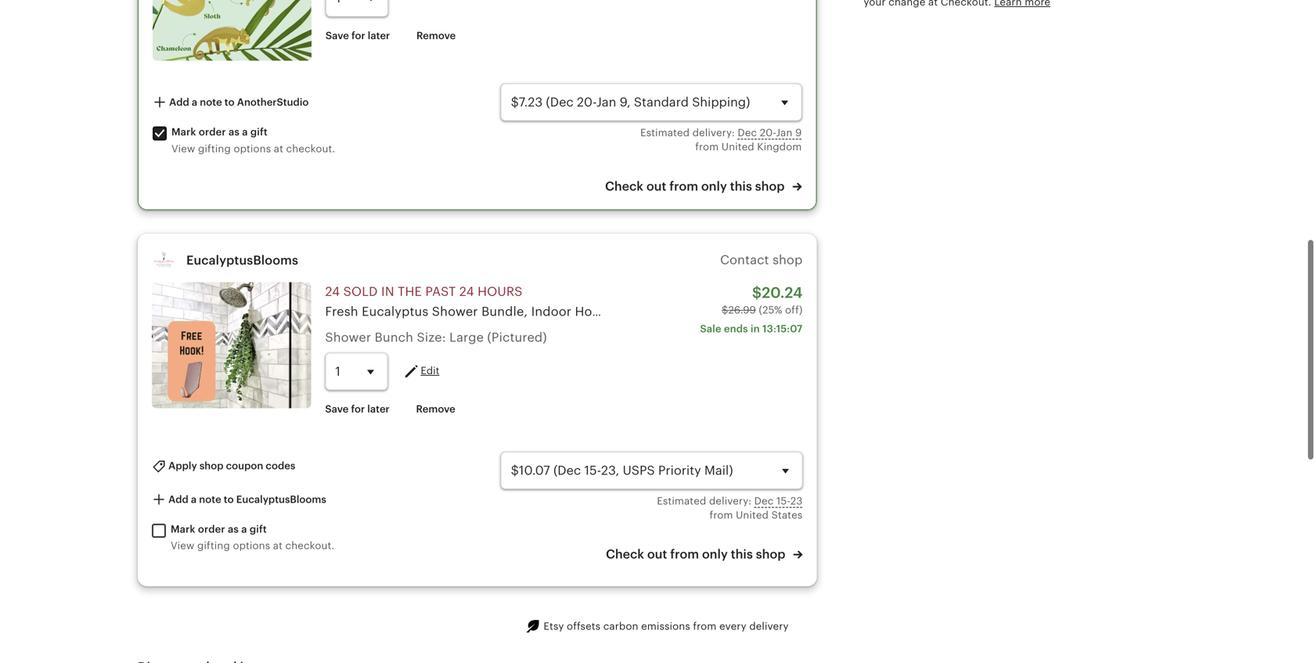 Task type: vqa. For each thing, say whether or not it's contained in the screenshot.
the bottom the at
yes



Task type: locate. For each thing, give the bounding box(es) containing it.
1 vertical spatial add
[[168, 494, 188, 505]]

to
[[225, 96, 235, 108], [224, 494, 234, 505]]

remove button
[[405, 22, 468, 50], [404, 395, 467, 423]]

1 24 from the left
[[325, 284, 340, 298]]

fresh eucalyptus shower bundle, indoor house plant, fresh eucalyptus plant, easy plants, boho decor, low light plants , eucalyptus plants link
[[325, 304, 1170, 318]]

gift down add a note to eucalyptusblooms
[[250, 523, 267, 535]]

0 horizontal spatial 24
[[325, 284, 340, 298]]

shower
[[432, 304, 478, 318], [325, 330, 371, 344]]

as
[[229, 126, 239, 138], [228, 523, 239, 535]]

0 vertical spatial this
[[730, 179, 752, 193]]

0 vertical spatial for
[[351, 30, 365, 42]]

1 remove button from the top
[[405, 22, 468, 50]]

1 vertical spatial save for later button
[[313, 395, 401, 423]]

2 save for later button from the top
[[313, 395, 401, 423]]

(25%
[[759, 304, 782, 316]]

1 horizontal spatial $
[[752, 284, 762, 301]]

1 for from the top
[[351, 30, 365, 42]]

mark down add a note to anotherstudio dropdown button
[[171, 126, 196, 138]]

out
[[646, 179, 667, 193], [647, 547, 667, 561]]

0 vertical spatial to
[[225, 96, 235, 108]]

add for add a note to anotherstudio
[[169, 96, 189, 108]]

united
[[722, 141, 754, 153], [736, 509, 769, 521]]

delivery
[[749, 620, 789, 632]]

0 vertical spatial at
[[274, 143, 283, 154]]

fresh left "26.99"
[[655, 304, 688, 318]]

0 vertical spatial delivery:
[[693, 127, 735, 139]]

dec inside estimated delivery: dec 20-jan 9 from united kingdom
[[738, 127, 757, 139]]

1 horizontal spatial fresh
[[655, 304, 688, 318]]

1 vertical spatial save for later
[[325, 403, 390, 415]]

only for from united states
[[702, 547, 728, 561]]

2 remove button from the top
[[404, 395, 467, 423]]

dec for states
[[754, 495, 774, 507]]

dec
[[738, 127, 757, 139], [754, 495, 774, 507]]

fresh eucalyptus shower bundle, indoor house plant, fresh eucalyptus plant, easy plants, boho decor, low light plants , eucalyptus plants image
[[152, 282, 311, 408]]

0 vertical spatial dec
[[738, 127, 757, 139]]

24 left the sold
[[325, 284, 340, 298]]

plant, up "13:15:07"
[[762, 304, 796, 318]]

0 vertical spatial check out from only this shop link
[[605, 178, 802, 195]]

1 vertical spatial for
[[351, 403, 365, 415]]

2 remove from the top
[[416, 403, 455, 415]]

eucalyptusblooms
[[186, 253, 298, 267], [236, 494, 326, 505]]

0 vertical spatial save for later button
[[314, 22, 402, 50]]

mark
[[171, 126, 196, 138], [171, 523, 195, 535]]

mark order as a gift view gifting options at checkout. down add a note to anotherstudio
[[171, 126, 335, 154]]

gifting down add a note to eucalyptusblooms dropdown button
[[197, 540, 230, 552]]

eucalyptus down 'the'
[[362, 304, 429, 318]]

1 vertical spatial check out from only this shop
[[606, 547, 789, 561]]

0 horizontal spatial $
[[722, 304, 728, 316]]

note
[[200, 96, 222, 108], [199, 494, 221, 505]]

note left anotherstudio
[[200, 96, 222, 108]]

emissions
[[641, 620, 690, 632]]

add
[[169, 96, 189, 108], [168, 494, 188, 505]]

1 save for later from the top
[[326, 30, 390, 42]]

0 vertical spatial shower
[[432, 304, 478, 318]]

1 vertical spatial to
[[224, 494, 234, 505]]

remove
[[416, 30, 456, 42], [416, 403, 455, 415]]

options down add a note to anotherstudio
[[234, 143, 271, 154]]

1 horizontal spatial shower
[[432, 304, 478, 318]]

house
[[575, 304, 614, 318]]

0 vertical spatial options
[[234, 143, 271, 154]]

0 vertical spatial mark order as a gift view gifting options at checkout.
[[171, 126, 335, 154]]

from
[[695, 141, 719, 153], [670, 179, 698, 193], [710, 509, 733, 521], [670, 547, 699, 561], [693, 620, 717, 632]]

checkout.
[[286, 143, 335, 154], [285, 540, 335, 552]]

anotherstudio
[[237, 96, 309, 108]]

gift
[[250, 126, 268, 138], [250, 523, 267, 535]]

from left kingdom
[[695, 141, 719, 153]]

1 vertical spatial save
[[325, 403, 349, 415]]

0 horizontal spatial plant,
[[617, 304, 651, 318]]

check out from only this shop link down estimated delivery: dec 20-jan 9 from united kingdom
[[605, 178, 802, 195]]

24 right past
[[459, 284, 474, 298]]

0 horizontal spatial in
[[381, 284, 394, 298]]

only down estimated delivery: dec 15-23 from united states
[[702, 547, 728, 561]]

gifting
[[198, 143, 231, 154], [197, 540, 230, 552]]

0 vertical spatial remove
[[416, 30, 456, 42]]

sale
[[700, 323, 721, 335]]

1 vertical spatial in
[[751, 323, 760, 335]]

kingdom
[[757, 141, 802, 153]]

1 eucalyptus from the left
[[362, 304, 429, 318]]

0 vertical spatial add
[[169, 96, 189, 108]]

to left anotherstudio
[[225, 96, 235, 108]]

eucalyptusblooms down the codes at the bottom left of the page
[[236, 494, 326, 505]]

only down estimated delivery: dec 20-jan 9 from united kingdom
[[701, 179, 727, 193]]

note down apply shop coupon codes dropdown button at left
[[199, 494, 221, 505]]

fresh
[[325, 304, 358, 318], [655, 304, 688, 318]]

mark down add a note to eucalyptusblooms dropdown button
[[171, 523, 195, 535]]

in inside the 24 sold in the past 24 hours fresh eucalyptus shower bundle, indoor house plant, fresh eucalyptus plant, easy plants, boho decor, low light plants , eucalyptus plants
[[381, 284, 394, 298]]

add a note to anotherstudio button
[[141, 88, 320, 117]]

check out from only this shop link
[[605, 178, 802, 195], [606, 546, 803, 563]]

save for later button
[[314, 22, 402, 50], [313, 395, 401, 423]]

1 vertical spatial out
[[647, 547, 667, 561]]

eucalyptusblooms right eucalyptusblooms icon at the left top
[[186, 253, 298, 267]]

1 fresh from the left
[[325, 304, 358, 318]]

note inside add a note to eucalyptusblooms dropdown button
[[199, 494, 221, 505]]

0 vertical spatial estimated
[[640, 127, 690, 139]]

shower left bunch
[[325, 330, 371, 344]]

gifting down add a note to anotherstudio dropdown button
[[198, 143, 231, 154]]

1 vertical spatial gift
[[250, 523, 267, 535]]

remove for 1st 'remove' 'button' from the bottom of the page
[[416, 403, 455, 415]]

mark order as a gift view gifting options at checkout.
[[171, 126, 335, 154], [171, 523, 335, 552]]

easy
[[800, 304, 827, 318]]

options down add a note to eucalyptusblooms
[[233, 540, 270, 552]]

save for later for 1st 'remove' 'button' from the bottom of the page
[[325, 403, 390, 415]]

at down add a note to eucalyptusblooms
[[273, 540, 283, 552]]

0 vertical spatial remove button
[[405, 22, 468, 50]]

view down add a note to eucalyptusblooms dropdown button
[[171, 540, 194, 552]]

from left states
[[710, 509, 733, 521]]

estimated for estimated delivery: dec 15-23 from united states
[[657, 495, 706, 507]]

out for estimated delivery: dec 20-jan 9 from united kingdom
[[646, 179, 667, 193]]

united down dec 15-23 'link'
[[736, 509, 769, 521]]

0 horizontal spatial fresh
[[325, 304, 358, 318]]

0 vertical spatial note
[[200, 96, 222, 108]]

dec left 15-
[[754, 495, 774, 507]]

check out from only this shop for from united kingdom
[[605, 179, 788, 193]]

fresh down the sold
[[325, 304, 358, 318]]

save
[[326, 30, 349, 42], [325, 403, 349, 415]]

shower down past
[[432, 304, 478, 318]]

check out from only this shop down estimated delivery: dec 15-23 from united states
[[606, 547, 789, 561]]

2 plant, from the left
[[762, 304, 796, 318]]

$
[[752, 284, 762, 301], [722, 304, 728, 316]]

0 horizontal spatial eucalyptus
[[362, 304, 429, 318]]

1 save for later button from the top
[[314, 22, 402, 50]]

delivery: left dec 15-23 'link'
[[709, 495, 752, 507]]

jan
[[776, 127, 793, 139]]

1 vertical spatial check
[[606, 547, 644, 561]]

bunch
[[375, 330, 413, 344]]

estimated inside estimated delivery: dec 20-jan 9 from united kingdom
[[640, 127, 690, 139]]

a
[[192, 96, 197, 108], [242, 126, 248, 138], [191, 494, 197, 505], [241, 523, 247, 535]]

large
[[449, 330, 484, 344]]

bundle,
[[481, 304, 528, 318]]

0 vertical spatial check out from only this shop
[[605, 179, 788, 193]]

dec left "20-"
[[738, 127, 757, 139]]

shower inside the 24 sold in the past 24 hours fresh eucalyptus shower bundle, indoor house plant, fresh eucalyptus plant, easy plants, boho decor, low light plants , eucalyptus plants
[[432, 304, 478, 318]]

mark order as a gift view gifting options at checkout. down add a note to eucalyptusblooms
[[171, 523, 335, 552]]

contact shop button
[[720, 253, 803, 267]]

1 horizontal spatial plants
[[1133, 304, 1170, 318]]

1 vertical spatial dec
[[754, 495, 774, 507]]

0 vertical spatial checkout.
[[286, 143, 335, 154]]

at down anotherstudio
[[274, 143, 283, 154]]

eucalyptus up ends
[[692, 304, 758, 318]]

2 save for later from the top
[[325, 403, 390, 415]]

this down estimated delivery: dec 15-23 from united states
[[731, 547, 753, 561]]

check out from only this shop link down estimated delivery: dec 15-23 from united states
[[606, 546, 803, 563]]

in down fresh eucalyptus shower bundle, indoor house plant, fresh eucalyptus plant, easy plants, boho decor, low light plants , eucalyptus plants link
[[751, 323, 760, 335]]

13:15:07
[[762, 323, 803, 335]]

this
[[730, 179, 752, 193], [731, 547, 753, 561]]

1 vertical spatial eucalyptusblooms
[[236, 494, 326, 505]]

1 vertical spatial later
[[367, 403, 390, 415]]

delivery: left "20-"
[[693, 127, 735, 139]]

1 horizontal spatial eucalyptus
[[692, 304, 758, 318]]

sold
[[343, 284, 378, 298]]

shop
[[755, 179, 785, 193], [773, 253, 803, 267], [199, 460, 224, 472], [756, 547, 786, 561]]

at
[[274, 143, 283, 154], [273, 540, 283, 552]]

2 later from the top
[[367, 403, 390, 415]]

plant,
[[617, 304, 651, 318], [762, 304, 796, 318]]

out for estimated delivery: dec 15-23 from united states
[[647, 547, 667, 561]]

23
[[790, 495, 803, 507]]

carbon
[[603, 620, 638, 632]]

9
[[795, 127, 802, 139]]

1 vertical spatial checkout.
[[285, 540, 335, 552]]

1 vertical spatial delivery:
[[709, 495, 752, 507]]

off)
[[785, 304, 803, 316]]

0 vertical spatial order
[[199, 126, 226, 138]]

this down estimated delivery: dec 20-jan 9 from united kingdom
[[730, 179, 752, 193]]

order
[[199, 126, 226, 138], [198, 523, 225, 535]]

note for anotherstudio
[[200, 96, 222, 108]]

only for from united kingdom
[[701, 179, 727, 193]]

add a note to anotherstudio
[[167, 96, 309, 108]]

0 vertical spatial later
[[368, 30, 390, 42]]

0 vertical spatial united
[[722, 141, 754, 153]]

options
[[234, 143, 271, 154], [233, 540, 270, 552]]

apply
[[168, 460, 197, 472]]

save for later for second 'remove' 'button' from the bottom
[[326, 30, 390, 42]]

delivery: for from
[[693, 127, 735, 139]]

1 vertical spatial only
[[702, 547, 728, 561]]

1 vertical spatial united
[[736, 509, 769, 521]]

shop down states
[[756, 547, 786, 561]]

dec inside estimated delivery: dec 15-23 from united states
[[754, 495, 774, 507]]

this for united
[[731, 547, 753, 561]]

offsets
[[567, 620, 601, 632]]

1 save from the top
[[326, 30, 349, 42]]

1 horizontal spatial plant,
[[762, 304, 796, 318]]

1 vertical spatial remove button
[[404, 395, 467, 423]]

delivery: inside estimated delivery: dec 20-jan 9 from united kingdom
[[693, 127, 735, 139]]

1 later from the top
[[368, 30, 390, 42]]

note for eucalyptusblooms
[[199, 494, 221, 505]]

plants
[[1015, 304, 1052, 318], [1133, 304, 1170, 318]]

view down add a note to anotherstudio dropdown button
[[171, 143, 195, 154]]

estimated for estimated delivery: dec 20-jan 9 from united kingdom
[[640, 127, 690, 139]]

0 vertical spatial out
[[646, 179, 667, 193]]

1 vertical spatial remove
[[416, 403, 455, 415]]

2 eucalyptus from the left
[[692, 304, 758, 318]]

gift down anotherstudio
[[250, 126, 268, 138]]

$ up ends
[[722, 304, 728, 316]]

contact
[[720, 253, 769, 267]]

2 save from the top
[[325, 403, 349, 415]]

0 vertical spatial in
[[381, 284, 394, 298]]

1 vertical spatial estimated
[[657, 495, 706, 507]]

0 horizontal spatial shower
[[325, 330, 371, 344]]

add for add a note to eucalyptusblooms
[[168, 494, 188, 505]]

0 vertical spatial $
[[752, 284, 762, 301]]

in left 'the'
[[381, 284, 394, 298]]

order down add a note to anotherstudio dropdown button
[[199, 126, 226, 138]]

shop right apply
[[199, 460, 224, 472]]

save for later button for 1st 'remove' 'button' from the bottom of the page
[[313, 395, 401, 423]]

united down dec 20-jan 9 link
[[722, 141, 754, 153]]

view
[[171, 143, 195, 154], [171, 540, 194, 552]]

2 horizontal spatial eucalyptus
[[1063, 304, 1130, 318]]

eucalyptus
[[362, 304, 429, 318], [692, 304, 758, 318], [1063, 304, 1130, 318]]

as down add a note to eucalyptusblooms dropdown button
[[228, 523, 239, 535]]

estimated inside estimated delivery: dec 15-23 from united states
[[657, 495, 706, 507]]

1 vertical spatial note
[[199, 494, 221, 505]]

order down add a note to eucalyptusblooms dropdown button
[[198, 523, 225, 535]]

check out from only this shop down estimated delivery: dec 20-jan 9 from united kingdom
[[605, 179, 788, 193]]

1 vertical spatial shower
[[325, 330, 371, 344]]

plants,
[[830, 304, 871, 318]]

delivery:
[[693, 127, 735, 139], [709, 495, 752, 507]]

check out from only this shop for from united states
[[606, 547, 789, 561]]

estimated delivery: dec 20-jan 9 from united kingdom
[[640, 127, 802, 153]]

united inside estimated delivery: dec 20-jan 9 from united kingdom
[[722, 141, 754, 153]]

plant, right house
[[617, 304, 651, 318]]

1 vertical spatial this
[[731, 547, 753, 561]]

0 horizontal spatial plants
[[1015, 304, 1052, 318]]

save for later
[[326, 30, 390, 42], [325, 403, 390, 415]]

(pictured)
[[487, 330, 547, 344]]

eucalyptus right , at the right top of page
[[1063, 304, 1130, 318]]

1 vertical spatial check out from only this shop link
[[606, 546, 803, 563]]

to down apply shop coupon codes dropdown button at left
[[224, 494, 234, 505]]

24
[[325, 284, 340, 298], [459, 284, 474, 298]]

0 vertical spatial save for later
[[326, 30, 390, 42]]

1 vertical spatial gifting
[[197, 540, 230, 552]]

to for anotherstudio
[[225, 96, 235, 108]]

1 vertical spatial as
[[228, 523, 239, 535]]

2 for from the top
[[351, 403, 365, 415]]

0 vertical spatial check
[[605, 179, 643, 193]]

only
[[701, 179, 727, 193], [702, 547, 728, 561]]

later
[[368, 30, 390, 42], [367, 403, 390, 415]]

$ up fresh eucalyptus shower bundle, indoor house plant, fresh eucalyptus plant, easy plants, boho decor, low light plants , eucalyptus plants link
[[752, 284, 762, 301]]

eucalyptusblooms inside dropdown button
[[236, 494, 326, 505]]

estimated
[[640, 127, 690, 139], [657, 495, 706, 507]]

1 horizontal spatial 24
[[459, 284, 474, 298]]

0 vertical spatial save
[[326, 30, 349, 42]]

coupon
[[226, 460, 263, 472]]

delivery: inside estimated delivery: dec 15-23 from united states
[[709, 495, 752, 507]]

1 horizontal spatial in
[[751, 323, 760, 335]]

check
[[605, 179, 643, 193], [606, 547, 644, 561]]

as down add a note to anotherstudio dropdown button
[[229, 126, 239, 138]]

for
[[351, 30, 365, 42], [351, 403, 365, 415]]

shower bunch size: large (pictured)
[[325, 330, 547, 344]]

note inside add a note to anotherstudio dropdown button
[[200, 96, 222, 108]]

1 plants from the left
[[1015, 304, 1052, 318]]

check out from only this shop
[[605, 179, 788, 193], [606, 547, 789, 561]]

1 remove from the top
[[416, 30, 456, 42]]

eucalyptusblooms link
[[186, 253, 298, 267]]

0 vertical spatial only
[[701, 179, 727, 193]]



Task type: describe. For each thing, give the bounding box(es) containing it.
0 vertical spatial gifting
[[198, 143, 231, 154]]

26.99
[[728, 304, 756, 316]]

dec 20-jan 9 link
[[738, 127, 802, 139]]

delivery: for united
[[709, 495, 752, 507]]

eucalyptusblooms image
[[152, 248, 177, 273]]

the
[[398, 284, 422, 298]]

every
[[719, 620, 747, 632]]

0 vertical spatial as
[[229, 126, 239, 138]]

dec for united
[[738, 127, 757, 139]]

save for 1st 'remove' 'button' from the bottom of the page
[[325, 403, 349, 415]]

shop up 20.24
[[773, 253, 803, 267]]

etsy offsets carbon emissions from every delivery
[[544, 620, 789, 632]]

edit
[[421, 365, 439, 377]]

hours
[[478, 284, 523, 298]]

1 vertical spatial mark
[[171, 523, 195, 535]]

dec 15-23 link
[[754, 495, 803, 507]]

24 sold in the past 24 hours fresh eucalyptus shower bundle, indoor house plant, fresh eucalyptus plant, easy plants, boho decor, low light plants , eucalyptus plants
[[325, 284, 1170, 318]]

add a note to eucalyptusblooms button
[[140, 485, 338, 514]]

15-
[[776, 495, 790, 507]]

1 plant, from the left
[[617, 304, 651, 318]]

check out from only this shop link for from united states
[[606, 546, 803, 563]]

shop down kingdom
[[755, 179, 785, 193]]

check for estimated delivery: dec 20-jan 9 from united kingdom
[[605, 179, 643, 193]]

to for eucalyptusblooms
[[224, 494, 234, 505]]

apply shop coupon codes
[[166, 460, 295, 472]]

indoor
[[531, 304, 572, 318]]

1 vertical spatial mark order as a gift view gifting options at checkout.
[[171, 523, 335, 552]]

from left every at bottom right
[[693, 620, 717, 632]]

contact shop
[[720, 253, 803, 267]]

etsy
[[544, 620, 564, 632]]

add a note to eucalyptusblooms
[[166, 494, 326, 505]]

estimated delivery: dec 15-23 from united states
[[657, 495, 803, 521]]

states
[[771, 509, 803, 521]]

in inside $ 20.24 $ 26.99 (25% off) sale ends in 13:15:07
[[751, 323, 760, 335]]

united inside estimated delivery: dec 15-23 from united states
[[736, 509, 769, 521]]

from down estimated delivery: dec 20-jan 9 from united kingdom
[[670, 179, 698, 193]]

past
[[425, 284, 456, 298]]

save for later button for second 'remove' 'button' from the bottom
[[314, 22, 402, 50]]

1 vertical spatial view
[[171, 540, 194, 552]]

$ 20.24 $ 26.99 (25% off) sale ends in 13:15:07
[[700, 284, 803, 335]]

0 vertical spatial gift
[[250, 126, 268, 138]]

boho
[[875, 304, 906, 318]]

2 plants from the left
[[1133, 304, 1170, 318]]

save for second 'remove' 'button' from the bottom
[[326, 30, 349, 42]]

2 fresh from the left
[[655, 304, 688, 318]]

codes
[[266, 460, 295, 472]]

2 24 from the left
[[459, 284, 474, 298]]

1 vertical spatial at
[[273, 540, 283, 552]]

from inside estimated delivery: dec 20-jan 9 from united kingdom
[[695, 141, 719, 153]]

check out from only this shop link for from united kingdom
[[605, 178, 802, 195]]

,
[[1056, 304, 1059, 318]]

3 eucalyptus from the left
[[1063, 304, 1130, 318]]

0 vertical spatial mark
[[171, 126, 196, 138]]

1 vertical spatial options
[[233, 540, 270, 552]]

20-
[[760, 127, 776, 139]]

for for 1st 'remove' 'button' from the bottom of the page
[[351, 403, 365, 415]]

edit button
[[402, 362, 439, 381]]

for for second 'remove' 'button' from the bottom
[[351, 30, 365, 42]]

this for from
[[730, 179, 752, 193]]

decor,
[[910, 304, 949, 318]]

0 vertical spatial eucalyptusblooms
[[186, 253, 298, 267]]

shop inside dropdown button
[[199, 460, 224, 472]]

ends
[[724, 323, 748, 335]]

1 vertical spatial order
[[198, 523, 225, 535]]

remove for second 'remove' 'button' from the bottom
[[416, 30, 456, 42]]

apply shop coupon codes button
[[140, 452, 307, 481]]

size:
[[417, 330, 446, 344]]

1 vertical spatial $
[[722, 304, 728, 316]]

low
[[953, 304, 977, 318]]

0 vertical spatial view
[[171, 143, 195, 154]]

from inside estimated delivery: dec 15-23 from united states
[[710, 509, 733, 521]]

20.24
[[762, 284, 803, 301]]

from down estimated delivery: dec 15-23 from united states
[[670, 547, 699, 561]]

check for estimated delivery: dec 15-23 from united states
[[606, 547, 644, 561]]

light
[[981, 304, 1012, 318]]



